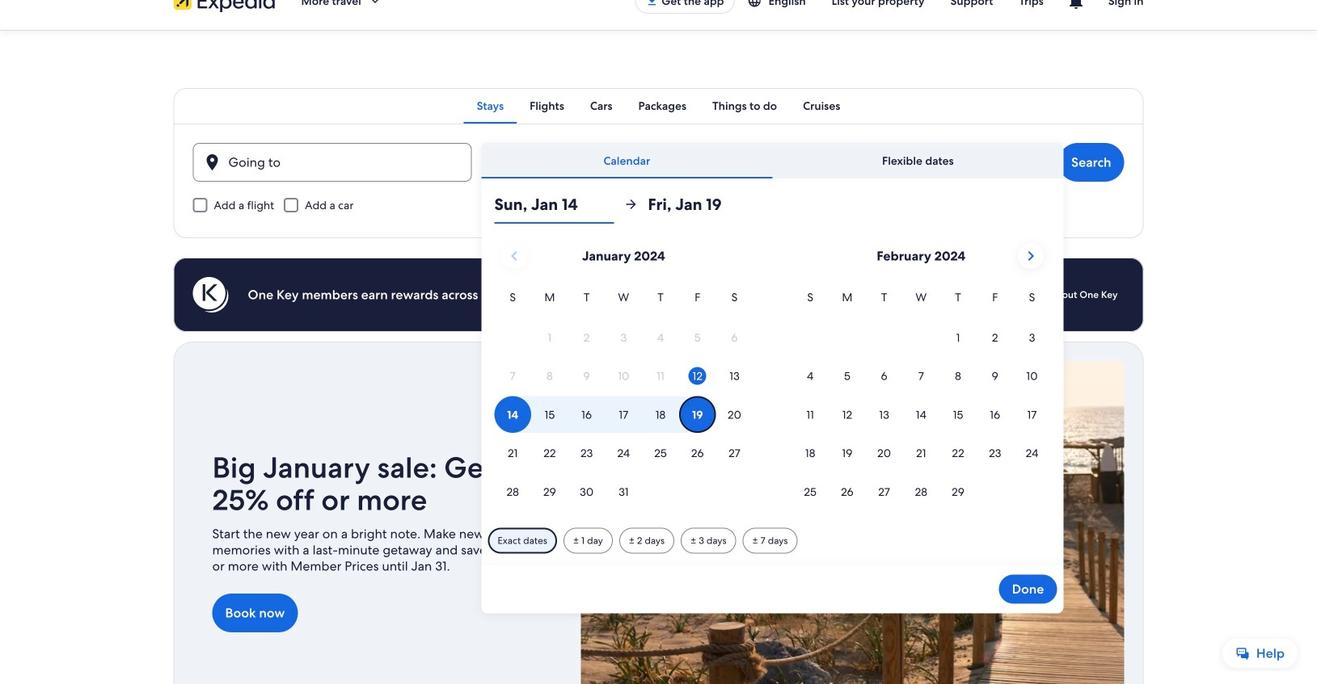 Task type: locate. For each thing, give the bounding box(es) containing it.
january 2024 element
[[494, 289, 753, 512]]

tab list
[[173, 88, 1144, 124], [481, 143, 1064, 179]]

download the app button image
[[646, 0, 658, 7]]

next month image
[[1021, 247, 1041, 266]]

0 vertical spatial tab list
[[173, 88, 1144, 124]]

main content
[[0, 30, 1317, 685]]

1 vertical spatial tab list
[[481, 143, 1064, 179]]

february 2024 element
[[792, 289, 1051, 512]]

communication center icon image
[[1066, 0, 1086, 11]]

small image
[[748, 0, 769, 8]]

previous month image
[[505, 247, 524, 266]]

today element
[[689, 368, 707, 385]]

application
[[494, 237, 1051, 512]]



Task type: describe. For each thing, give the bounding box(es) containing it.
more travel image
[[368, 0, 382, 8]]

expedia logo image
[[173, 0, 275, 12]]

directional image
[[624, 197, 638, 212]]



